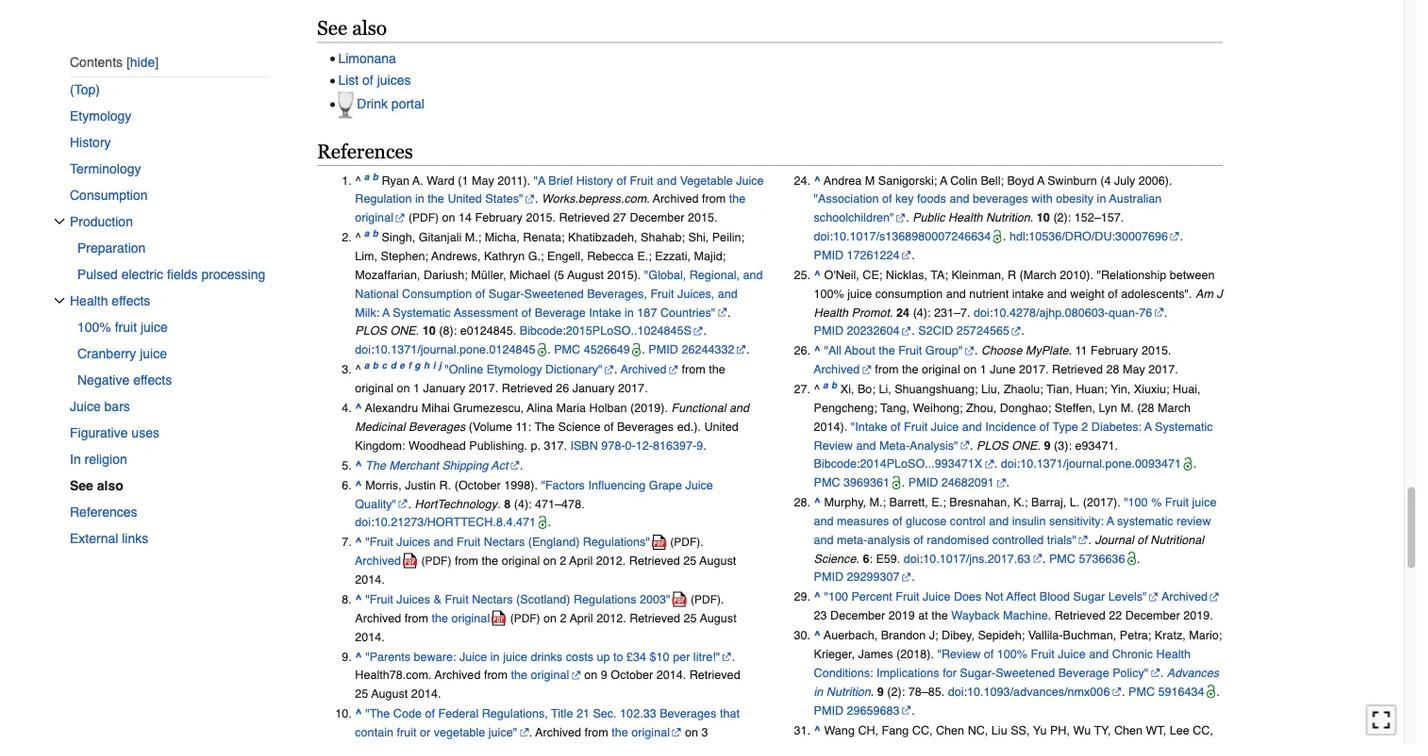 Task type: vqa. For each thing, say whether or not it's contained in the screenshot.
bottom revision
no



Task type: describe. For each thing, give the bounding box(es) containing it.
plos for . doi : 10.1371/journal.pone.0093471
[[977, 439, 1009, 453]]

1 horizontal spatial chen
[[936, 724, 965, 738]]

juice inside o'neil, ce; nicklas, ta; kleinman, r (march 2010). "relationship between 100% juice consumption and nutrient intake and weight of adolescents".
[[848, 287, 872, 301]]

pmid link up o'neil,
[[814, 249, 844, 263]]

original down group"
[[922, 363, 961, 377]]

. pmid 26244332
[[642, 343, 735, 357]]

^ left o'neil,
[[814, 269, 821, 282]]

dariush;
[[424, 269, 468, 282]]

(october
[[455, 479, 501, 493]]

and down "intake
[[857, 439, 876, 453]]

"review of 100% fruit juice and chronic health conditions: implications for sugar-sweetened beverage policy"
[[814, 648, 1191, 681]]

analysis
[[868, 534, 911, 548]]

trials"
[[1048, 534, 1077, 548]]

2 inside "intake of fruit juice and incidence of type 2 diabetes: a systematic review and meta-analysis"
[[1082, 421, 1089, 434]]

archived inside . choose myplate . 11 february 2015. archived
[[814, 363, 860, 377]]

doi right e59.
[[904, 553, 920, 566]]

petra;
[[1120, 630, 1152, 643]]

the inside "a brief history of fruit and vegetable juice regulation in the united states"
[[428, 193, 445, 206]]

wayback machine link
[[952, 610, 1049, 624]]

original inside (pdf) from the original on 2 april 2012 . retrieved 25 august 2014 .
[[502, 555, 540, 569]]

0 horizontal spatial chen
[[814, 743, 843, 745]]

pmid link up the "100
[[814, 571, 844, 585]]

nutrition inside . public health nutrition . 10 (2): 152–157. doi : 10.1017/s1368980007246634
[[986, 211, 1031, 225]]

the merchant shipping act link
[[366, 459, 520, 473]]

^ left "the
[[355, 708, 362, 722]]

^ down kingdom:
[[355, 459, 362, 473]]

: up (march
[[1026, 230, 1029, 244]]

juice inside "a brief history of fruit and vegetable juice regulation in the united states"
[[737, 174, 764, 188]]

"parents
[[366, 651, 411, 665]]

. inside . health78.com. archived from
[[732, 651, 736, 665]]

1 horizontal spatial see also
[[317, 17, 387, 40]]

^ up lim,
[[355, 231, 361, 245]]

"association of key foods and beverages with obesity in australian schoolchildren" link
[[814, 193, 1162, 225]]

bibcode link for . pmc 4526649
[[520, 325, 563, 338]]

^ link left murphy,
[[814, 497, 821, 510]]

alexandru mihai grumezescu, alina maria holban (2019).
[[365, 402, 672, 416]]

pmc link down policy"
[[1129, 686, 1155, 700]]

^ link left &
[[355, 594, 362, 607]]

and down 10.21273/horttech.8.4.471
[[434, 536, 454, 550]]

a link left c link
[[364, 361, 369, 377]]

(pdf) . archived
[[355, 536, 704, 569]]

26
[[556, 382, 570, 396]]

the inside (volume 11: the science of beverages ed.). united kingdom: woodhead publishing. p. 317.
[[535, 421, 555, 434]]

"global, regional, and national consumption of sugar-sweetened beverages, fruit juices, and milk: a systematic assessment of beverage intake in 187 countries"
[[355, 269, 763, 320]]

with
[[1032, 193, 1053, 206]]

doi link down quality"
[[355, 516, 371, 530]]

retrieved down '"online etymology dictionary"' link
[[502, 382, 553, 396]]

. inside "archived 23 december 2019 at the wayback machine . retrieved 22 december 2019."
[[1049, 610, 1052, 624]]

a link for xi, bo; li, shuangshuang; liu, zhaolu; tian, huan; yin, xiuxiu; huai, pengcheng; tang, weihong; zhou, donghao; steffen, lyn m. (28 march 2014).
[[823, 381, 828, 397]]

doi link down the schoolchildren"
[[814, 230, 830, 244]]

to
[[614, 651, 624, 665]]

krieger,
[[814, 648, 855, 662]]

0 horizontal spatial see also
[[70, 478, 123, 494]]

2014 inside (pdf) on 2 april 2012 . retrieved 25 august 2014 .
[[355, 631, 382, 645]]

1 cc, from the left
[[913, 724, 933, 738]]

: right e59.
[[920, 553, 923, 566]]

doi link down milk:
[[355, 343, 371, 357]]

and down bresnahan,
[[990, 515, 1009, 529]]

sweetened inside "review of 100% fruit juice and chronic health conditions: implications for sugar-sweetened beverage policy"
[[996, 667, 1056, 681]]

advances in nutrition link
[[814, 667, 1220, 700]]

juice down 100% fruit juice link
[[140, 346, 167, 361]]

1 vertical spatial the original
[[432, 612, 490, 626]]

a inside "intake of fruit juice and incidence of type 2 diabetes: a systematic review and meta-analysis"
[[1145, 421, 1153, 434]]

bibcode link for . pmc 3969361
[[814, 458, 857, 472]]

doi inside . horttechnology . 8 (4): 471–478. doi : 10.21273/horttech.8.4.471
[[355, 516, 371, 530]]

(pdf) right 2003"
[[691, 594, 721, 607]]

10.1017/jns.2017.63 link
[[923, 553, 1043, 566]]

the down "parents beware: juice in juice drinks costs up to £34 $10 per litre!"
[[511, 670, 528, 683]]

doi link right e59.
[[904, 553, 920, 566]]

retrieved inside (pdf) on 2 april 2012 . retrieved 25 august 2014 .
[[630, 612, 681, 626]]

juice down health effects link at the top left of the page
[[141, 320, 168, 335]]

retrieved inside on 9 october 2014 . retrieved 25 august 2014 .
[[690, 670, 741, 683]]

fruit down s2cid link at the top of the page
[[899, 345, 923, 358]]

andrea m sanigorski; a colin bell; boyd a swinburn (4 july 2006). "association of key foods and beverages with obesity in australian schoolchildren"
[[814, 174, 1173, 225]]

c link
[[382, 361, 387, 377]]

doi link up 25724565
[[974, 306, 990, 320]]

fruit inside "intake of fruit juice and incidence of type 2 diabetes: a systematic review and meta-analysis"
[[904, 421, 928, 434]]

. inside . archived from
[[721, 594, 725, 607]]

2015ploso..1024845s link
[[566, 325, 704, 338]]

on inside on 9 october 2014 . retrieved 25 august 2014 .
[[585, 670, 598, 683]]

^ up medicinal
[[355, 402, 362, 416]]

e0124845.
[[460, 325, 517, 338]]

a inside "global, regional, and national consumption of sugar-sweetened beverages, fruit juices, and milk: a systematic assessment of beverage intake in 187 countries"
[[383, 306, 390, 320]]

pmid for . pmid 29659683
[[814, 705, 844, 718]]

from inside from the original on 1 january 2017
[[682, 363, 706, 377]]

"100 % fruit juice and measures of glucose control and insulin sensitivity: a systematic review and meta-analysis of randomised controlled trials"
[[814, 497, 1217, 548]]

0 vertical spatial see
[[317, 17, 347, 40]]

health inside am j health promot
[[814, 306, 849, 320]]

pmc for 5916434
[[1129, 686, 1155, 700]]

0 horizontal spatial the
[[366, 459, 386, 473]]

of down 'tang,'
[[891, 421, 901, 434]]

24682091 link
[[942, 477, 1007, 490]]

"relationship
[[1097, 269, 1167, 282]]

health inside . public health nutrition . 10 (2): 152–157. doi : 10.1017/s1368980007246634
[[949, 211, 983, 225]]

the inside the original
[[730, 193, 746, 206]]

2014 down '$10'
[[657, 670, 683, 683]]

the inside (pdf) from the original on 2 april 2012 . retrieved 25 august 2014 .
[[482, 555, 499, 569]]

original down "fruit juices & fruit nectars (scotland) regulations 2003"
[[452, 612, 490, 626]]

^ link down '23'
[[814, 630, 821, 643]]

2014 up "code"
[[411, 688, 438, 702]]

a link for ryan a. ward (1 may 2011).
[[364, 172, 369, 188]]

: left e59.
[[870, 553, 873, 566]]

liu,
[[982, 383, 1001, 397]]

and down murphy,
[[814, 515, 834, 529]]

(2017).
[[1083, 497, 1121, 510]]

juice inside "factors influencing grape juice quality"
[[686, 479, 714, 493]]

: inside . plos one . 9 (3): e93471. bibcode : 2014ploso...993471x
[[857, 458, 861, 472]]

pmc link up murphy,
[[814, 477, 841, 490]]

10.1371/journal.pone.0124845
[[374, 343, 536, 357]]

a left colin
[[941, 174, 948, 188]]

^ down '23'
[[814, 630, 821, 643]]

list
[[338, 73, 359, 88]]

^ down quality"
[[355, 536, 362, 550]]

29299307 link
[[847, 571, 912, 585]]

effects for health effects
[[112, 293, 150, 309]]

juice up the at
[[923, 591, 951, 605]]

1 vertical spatial see
[[70, 478, 93, 494]]

76
[[1140, 306, 1153, 320]]

morris,
[[366, 479, 402, 493]]

"factors influencing grape juice quality" link
[[355, 479, 714, 511]]

effects for negative effects
[[133, 373, 172, 388]]

original down "parents beware: juice in juice drinks costs up to £34 $10 per litre!" link
[[531, 670, 569, 683]]

29659683
[[847, 705, 900, 718]]

andrews,
[[432, 250, 481, 264]]

health down pulsed
[[70, 293, 108, 309]]

july inside ^ wang ch, fang cc, chen nc, liu ss, yu ph, wu ty, chen wt, lee cc, chen sc (9 july 2012). "cranberry-containing products for prevention o
[[880, 743, 901, 745]]

pmid link up "all
[[814, 325, 844, 338]]

terminology
[[70, 161, 141, 176]]

and down zhou,
[[963, 421, 982, 434]]

retrieved down works.bepress.com
[[559, 211, 610, 225]]

of inside (volume 11: the science of beverages ed.). united kingdom: woodhead publishing. p. 317.
[[604, 421, 614, 434]]

february inside . choose myplate . 11 february 2015. archived
[[1091, 345, 1139, 358]]

^ wang ch, fang cc, chen nc, liu ss, yu ph, wu ty, chen wt, lee cc, chen sc (9 july 2012). "cranberry-containing products for prevention o
[[814, 724, 1214, 745]]

1 horizontal spatial references
[[317, 140, 413, 163]]

h
[[424, 361, 430, 372]]

2015.
[[1142, 345, 1172, 358]]

original inside from the original on 1 january 2017
[[355, 382, 394, 396]]

17261224 link
[[847, 249, 912, 263]]

doi down "intake of fruit juice and incidence of type 2 diabetes: a systematic review and meta-analysis" link
[[1001, 458, 1017, 472]]

b for xi, bo; li, shuangshuang; liu, zhaolu; tian, huan; yin, xiuxiu; huai, pengcheng; tang, weihong; zhou, donghao; steffen, lyn m. (28 march 2014).
[[832, 381, 838, 392]]

10.1093/advances/nmx006
[[968, 686, 1111, 700]]

1 horizontal spatial e.;
[[932, 497, 947, 510]]

negative effects
[[77, 373, 172, 388]]

juices for the original
[[397, 594, 431, 607]]

from down vegetable
[[702, 193, 726, 206]]

a inside ^ a b c d e f g h i j
[[364, 361, 369, 372]]

(2): inside . public health nutrition . 10 (2): 152–157. doi : 10.1017/s1368980007246634
[[1054, 211, 1072, 225]]

(top) link
[[70, 76, 270, 103]]

pengcheng;
[[814, 402, 878, 416]]

processing
[[202, 267, 265, 282]]

implications
[[877, 667, 940, 681]]

b link for ryan a. ward (1 may 2011).
[[373, 172, 379, 188]]

b for singh, gitanjali m.; micha, renata; khatibzadeh, shahab; shi, peilin; lim, stephen; andrews, kathryn g.; engell, rebecca e.; ezzati, majid; mozaffarian, dariush; müller, michael (5 august 2015).
[[373, 229, 379, 240]]

juice inside "review of 100% fruit juice and chronic health conditions: implications for sugar-sweetened beverage policy"
[[1058, 648, 1086, 662]]

of inside "review of 100% fruit juice and chronic health conditions: implications for sugar-sweetened beverage policy"
[[984, 648, 994, 662]]

25 inside on 9 october 2014 . retrieved 25 august 2014 .
[[355, 688, 368, 702]]

and down regional,
[[718, 287, 738, 301]]

doi inside . doi : 10.1371/journal.pone.0124845
[[355, 343, 371, 357]]

from inside (pdf) from the original on 2 april 2012 . retrieved 25 august 2014 .
[[455, 555, 479, 569]]

^ link left "parents
[[355, 651, 362, 665]]

and right regional,
[[743, 269, 763, 282]]

22
[[1109, 610, 1123, 624]]

5736636
[[1079, 553, 1126, 566]]

^ left xi,
[[814, 383, 820, 397]]

^ left "parents
[[355, 651, 362, 665]]

(4): inside . horttechnology . 8 (4): 471–478. doi : 10.21273/horttech.8.4.471
[[514, 498, 532, 511]]

january inside from the original on 1 january 2017
[[423, 382, 466, 396]]

of left type
[[1040, 421, 1050, 434]]

27
[[613, 211, 627, 225]]

weight
[[1071, 287, 1105, 301]]

of down glucose
[[914, 534, 924, 548]]

and inside functional and medicinal beverages
[[730, 402, 750, 416]]

doi up 25724565
[[974, 306, 990, 320]]

zhou,
[[967, 402, 997, 416]]

1 vertical spatial references
[[70, 505, 137, 520]]

. inside . pmid 17261224
[[1181, 230, 1184, 244]]

2 horizontal spatial december
[[1126, 610, 1181, 624]]

2014ploso...993471x link
[[861, 458, 995, 472]]

april inside (pdf) on 2 april 2012 . retrieved 25 august 2014 .
[[570, 612, 593, 626]]

1 horizontal spatial etymology
[[487, 363, 542, 377]]

. pmc 3969361
[[814, 458, 1197, 490]]

^ link down quality"
[[355, 536, 362, 550]]

20232604
[[847, 325, 900, 338]]

: inside . doi : 10.1371/journal.pone.0124845
[[371, 343, 374, 357]]

^ left "all
[[814, 345, 821, 358]]

0 horizontal spatial etymology
[[70, 108, 132, 124]]

archived inside "archived 23 december 2019 at the wayback machine . retrieved 22 december 2019."
[[1162, 591, 1208, 605]]

the down ""all about the fruit group"" link
[[903, 363, 919, 377]]

pmid link up . archived
[[649, 343, 679, 357]]

pmid for . pmid 29299307
[[814, 571, 844, 585]]

0 vertical spatial fruit
[[115, 320, 137, 335]]

2017 down . archived
[[618, 382, 645, 396]]

doi link down "intake of fruit juice and incidence of type 2 diabetes: a systematic review and meta-analysis" link
[[1001, 458, 1017, 472]]

: inside . horttechnology . 8 (4): 471–478. doi : 10.21273/horttech.8.4.471
[[371, 516, 374, 530]]

"intake of fruit juice and incidence of type 2 diabetes: a systematic review and meta-analysis"
[[814, 421, 1214, 453]]

beverages inside functional and medicinal beverages
[[409, 421, 466, 434]]

between
[[1170, 269, 1215, 282]]

^ a b c d e f g h i j
[[355, 361, 442, 377]]

systematic inside "intake of fruit juice and incidence of type 2 diabetes: a systematic review and meta-analysis"
[[1156, 421, 1214, 434]]

g
[[415, 361, 421, 372]]

"fruit for "fruit juices and fruit nectars (england) regulations"
[[366, 536, 394, 550]]

29659683 link
[[847, 705, 912, 718]]

incidence
[[986, 421, 1037, 434]]

for inside ^ wang ch, fang cc, chen nc, liu ss, yu ph, wu ty, chen wt, lee cc, chen sc (9 july 2012). "cranberry-containing products for prevention o
[[1109, 743, 1123, 745]]

"100
[[825, 591, 849, 605]]

original down 102.33
[[632, 727, 670, 740]]

archived link up (2019). at the left of page
[[621, 363, 679, 377]]

doi right 78–85.
[[949, 686, 964, 700]]

pmid for . pmid 26244332
[[649, 343, 679, 357]]

100% inside o'neil, ce; nicklas, ta; kleinman, r (march 2010). "relationship between 100% juice consumption and nutrient intake and weight of adolescents".
[[814, 287, 845, 301]]

from down "all about the fruit group"
[[875, 363, 899, 377]]

the original link up 'beware:'
[[432, 605, 507, 634]]

e.; inside the singh, gitanjali m.; micha, renata; khatibzadeh, shahab; shi, peilin; lim, stephen; andrews, kathryn g.; engell, rebecca e.; ezzati, majid; mozaffarian, dariush; müller, michael (5 august 2015).
[[638, 250, 652, 264]]

0 vertical spatial february
[[475, 211, 523, 225]]

conditions:
[[814, 667, 874, 681]]

^ link down kingdom:
[[355, 459, 362, 473]]

the down &
[[432, 612, 448, 626]]

am
[[1196, 287, 1214, 301]]

pmid for . pmid 20232604
[[814, 325, 844, 338]]

"global, regional, and national consumption of sugar-sweetened beverages, fruit juices, and milk: a systematic assessment of beverage intake in 187 countries" link
[[355, 269, 763, 320]]

25 inside (pdf) on 2 april 2012 . retrieved 25 august 2014 .
[[684, 612, 697, 626]]

: down "review at the bottom right of page
[[964, 686, 968, 700]]

4526649
[[584, 343, 630, 357]]

2 2015 from the left
[[688, 211, 715, 225]]

m.; inside the singh, gitanjali m.; micha, renata; khatibzadeh, shahab; shi, peilin; lim, stephen; andrews, kathryn g.; engell, rebecca e.; ezzati, majid; mozaffarian, dariush; müller, michael (5 august 2015).
[[465, 231, 482, 245]]

in left drinks
[[491, 651, 500, 665]]

of inside o'neil, ce; nicklas, ta; kleinman, r (march 2010). "relationship between 100% juice consumption and nutrient intake and weight of adolescents".
[[1109, 287, 1118, 301]]

united inside (volume 11: the science of beverages ed.). united kingdom: woodhead publishing. p. 317.
[[705, 421, 739, 434]]

quality"
[[355, 498, 397, 511]]

(pdf) from the original on 2 april 2012 . retrieved 25 august 2014 .
[[355, 555, 737, 587]]

: down "intake of fruit juice and incidence of type 2 diabetes: a systematic review and meta-analysis" link
[[1017, 458, 1021, 472]]

august inside on 9 october 2014 . retrieved 25 august 2014 .
[[371, 688, 408, 702]]

2017 down 2015.
[[1149, 363, 1176, 377]]

khatibzadeh,
[[568, 231, 638, 245]]

"fruit for "fruit juices & fruit nectars (scotland) regulations 2003"
[[366, 594, 394, 607]]

2012 inside (pdf) from the original on 2 april 2012 . retrieved 25 august 2014 .
[[596, 555, 623, 569]]

(pdf) on 14 february 2015 . retrieved 27 december 2015 .
[[409, 211, 718, 225]]

bibcode for . pmc 4526649
[[520, 325, 563, 338]]

nectars for (scotland)
[[472, 594, 513, 607]]

^ left andrea
[[814, 174, 821, 188]]

100% inside "review of 100% fruit juice and chronic health conditions: implications for sugar-sweetened beverage policy"
[[998, 648, 1028, 662]]

archived down 4526649 link
[[621, 363, 667, 377]]

^ link up medicinal
[[355, 402, 362, 416]]

pmc link up dictionary"
[[554, 343, 581, 357]]

health inside "review of 100% fruit juice and chronic health conditions: implications for sugar-sweetened beverage policy"
[[1157, 648, 1191, 662]]

donghao;
[[1000, 402, 1052, 416]]

from inside . health78.com. archived from
[[484, 670, 508, 683]]

obesity
[[1057, 193, 1094, 206]]

pmc link down trials" at the right of page
[[1050, 553, 1076, 566]]

of up . doi : 10.1371/journal.pone.0124845
[[522, 306, 532, 320]]

xi,
[[841, 383, 855, 397]]

retrieved inside "archived 23 december 2019 at the wayback machine . retrieved 22 december 2019."
[[1055, 610, 1106, 624]]

1 horizontal spatial (4):
[[913, 306, 931, 320]]

1 horizontal spatial december
[[831, 610, 886, 624]]

fruit inside the "the code of federal regulations, title 21 sec. 102.33 beverages that contain fruit or vegetable juice"
[[397, 727, 417, 740]]

9 inside . plos one . 9 (3): e93471. bibcode : 2014ploso...993471x
[[1045, 439, 1051, 453]]

the down sec.
[[612, 727, 629, 740]]

0 vertical spatial consumption
[[70, 188, 148, 203]]

retrieved inside (pdf) from the original on 2 april 2012 . retrieved 25 august 2014 .
[[630, 555, 680, 569]]

and inside "a brief history of fruit and vegetable juice regulation in the united states"
[[657, 174, 677, 188]]

of inside "a brief history of fruit and vegetable juice regulation in the united states"
[[617, 174, 627, 188]]

14
[[459, 211, 472, 225]]

boyd
[[1008, 174, 1035, 188]]

doi inside . public health nutrition . 10 (2): 152–157. doi : 10.1017/s1368980007246634
[[814, 230, 830, 244]]

countries"
[[661, 306, 716, 320]]

1 vertical spatial 100%
[[77, 320, 111, 335]]

shuangshuang;
[[895, 383, 978, 397]]

. pmc 5736636
[[1043, 553, 1126, 566]]

1 vertical spatial also
[[97, 478, 123, 494]]

pmid link up wang
[[814, 705, 844, 718]]

2 vertical spatial the original
[[511, 670, 569, 683]]

and left meta-
[[814, 534, 834, 548]]

2014 inside (pdf) from the original on 2 april 2012 . retrieved 25 august 2014 .
[[355, 574, 382, 587]]

april inside (pdf) from the original on 2 april 2012 . retrieved 25 august 2014 .
[[570, 555, 593, 569]]

consumption
[[876, 287, 943, 301]]

archived inside . archived from
[[355, 612, 402, 626]]

in inside "a brief history of fruit and vegetable juice regulation in the united states"
[[415, 193, 425, 206]]

^ a b for ryan a. ward (1 may 2011).
[[355, 172, 379, 188]]

the original link down drinks
[[511, 670, 581, 683]]

"online
[[445, 363, 483, 377]]

barraj,
[[1032, 497, 1067, 510]]

works.bepress.com
[[542, 193, 647, 206]]

archived down 'title'
[[536, 727, 582, 740]]

1 for january
[[413, 382, 420, 396]]

regulations"
[[583, 536, 650, 550]]

tian,
[[1047, 383, 1073, 397]]

of up the analysis
[[893, 515, 903, 529]]

. hdl : 10536/dro/du:30007696
[[1003, 230, 1169, 244]]

28
[[1107, 363, 1120, 377]]

2 inside (pdf) from the original on 2 april 2012 . retrieved 25 august 2014 .
[[560, 555, 567, 569]]

. pmid 29659683
[[814, 686, 1220, 718]]

^ link left andrea
[[814, 174, 821, 188]]

products
[[1060, 743, 1105, 745]]

1 horizontal spatial may
[[1123, 363, 1146, 377]]



Task type: locate. For each thing, give the bounding box(es) containing it.
for down "review at the bottom right of page
[[943, 667, 957, 681]]

august inside (pdf) from the original on 2 april 2012 . retrieved 25 august 2014 .
[[700, 555, 737, 569]]

9 down functional
[[697, 439, 704, 453]]

1 horizontal spatial history
[[577, 174, 614, 188]]

d link
[[390, 361, 396, 377]]

a for ryan a. ward (1 may 2011).
[[364, 172, 369, 183]]

july inside andrea m sanigorski; a colin bell; boyd a swinburn (4 july 2006). "association of key foods and beverages with obesity in australian schoolchildren"
[[1115, 174, 1136, 188]]

plos for . doi : 10.1371/journal.pone.0124845
[[355, 325, 387, 338]]

^ left &
[[355, 594, 362, 607]]

1 horizontal spatial systematic
[[1156, 421, 1214, 434]]

10 down with
[[1037, 211, 1051, 225]]

figurative uses
[[70, 426, 159, 441]]

juice inside juice bars "link"
[[70, 399, 101, 414]]

. inside (pdf) . archived
[[701, 536, 704, 550]]

science inside (volume 11: the science of beverages ed.). united kingdom: woodhead publishing. p. 317.
[[558, 421, 601, 434]]

m.; down 3969361 link
[[870, 497, 886, 510]]

1 vertical spatial see also
[[70, 478, 123, 494]]

code
[[394, 708, 422, 722]]

0 horizontal spatial 2015
[[526, 211, 553, 225]]

juice right 'beware:'
[[460, 651, 487, 665]]

a for xi, bo; li, shuangshuang; liu, zhaolu; tian, huan; yin, xiuxiu; huai, pengcheng; tang, weihong; zhou, donghao; steffen, lyn m. (28 march 2014).
[[823, 381, 828, 392]]

chen right ty,
[[1115, 724, 1143, 738]]

and inside andrea m sanigorski; a colin bell; boyd a swinburn (4 july 2006). "association of key foods and beverages with obesity in australian schoolchildren"
[[950, 193, 970, 206]]

2 "fruit from the top
[[366, 594, 394, 607]]

0 horizontal spatial fruit
[[115, 320, 137, 335]]

^ left murphy,
[[814, 497, 821, 510]]

b left xi,
[[832, 381, 838, 392]]

archived link down quality"
[[355, 547, 418, 576]]

471–478.
[[535, 498, 585, 511]]

0 vertical spatial x small image
[[54, 216, 65, 227]]

systematic inside "global, regional, and national consumption of sugar-sweetened beverages, fruit juices, and milk: a systematic assessment of beverage intake in 187 countries"
[[393, 306, 451, 320]]

kathryn
[[484, 250, 525, 264]]

a link up regulation
[[364, 172, 369, 188]]

: inside . plos one . 10 (8): e0124845. bibcode : 2015ploso..1024845s
[[563, 325, 566, 338]]

0 horizontal spatial december
[[630, 211, 685, 225]]

pmid up o'neil,
[[814, 249, 844, 263]]

0 horizontal spatial m.;
[[465, 231, 482, 245]]

1 vertical spatial ^ a b
[[355, 229, 379, 245]]

cc, right lee
[[1193, 724, 1214, 738]]

0 vertical spatial 2
[[1082, 421, 1089, 434]]

fullscreen image
[[1373, 711, 1392, 730]]

etymology down . doi : 10.1371/journal.pone.0124845
[[487, 363, 542, 377]]

1 for june
[[981, 363, 987, 377]]

percent
[[852, 591, 893, 605]]

10 inside . plos one . 10 (8): e0124845. bibcode : 2015ploso..1024845s
[[423, 325, 436, 338]]

fruit inside "a brief history of fruit and vegetable juice regulation in the united states"
[[630, 174, 654, 188]]

0 vertical spatial beverage
[[535, 306, 586, 320]]

of down the sepideh;
[[984, 648, 994, 662]]

pmid for . pmid 17261224
[[814, 249, 844, 263]]

^ link left o'neil,
[[814, 269, 821, 282]]

a for singh, gitanjali m.; micha, renata; khatibzadeh, shahab; shi, peilin; lim, stephen; andrews, kathryn g.; engell, rebecca e.; ezzati, majid; mozaffarian, dariush; müller, michael (5 august 2015).
[[364, 229, 369, 240]]

0 vertical spatial ^ a b
[[355, 172, 379, 188]]

m.; down 14
[[465, 231, 482, 245]]

rebecca
[[587, 250, 634, 264]]

on inside from the original on 1 january 2017
[[397, 382, 410, 396]]

united down functional
[[705, 421, 739, 434]]

and up 10.4278/ajhp.080603- on the top of page
[[1048, 287, 1068, 301]]

0 horizontal spatial for
[[943, 667, 957, 681]]

original down c link
[[355, 382, 394, 396]]

1 "fruit from the top
[[366, 536, 394, 550]]

contents hide
[[70, 54, 155, 69]]

b inside ^ a b c d e f g h i j
[[373, 361, 379, 372]]

health right public
[[949, 211, 983, 225]]

0 vertical spatial history
[[70, 135, 111, 150]]

1 vertical spatial etymology
[[487, 363, 542, 377]]

hdl link
[[1010, 230, 1026, 244]]

0 horizontal spatial one
[[390, 325, 416, 338]]

(pdf) inside (pdf) on 2 april 2012 . retrieved 25 august 2014 .
[[510, 613, 541, 626]]

auerbach, brandon j; dibey, sepideh; vallila-buchman, petra; kratz, mario; krieger, james (2018).
[[814, 630, 1223, 662]]

b left c
[[373, 361, 379, 372]]

juice up promot
[[848, 287, 872, 301]]

on inside (pdf) on 2 april 2012 . retrieved 25 august 2014 .
[[544, 612, 557, 626]]

1 horizontal spatial january
[[573, 382, 615, 396]]

pmid up wang
[[814, 705, 844, 718]]

does
[[954, 591, 982, 605]]

health78.com.
[[355, 670, 432, 683]]

of inside 'journal of nutritional science'
[[1138, 534, 1148, 548]]

sugar- inside "global, regional, and national consumption of sugar-sweetened beverages, fruit juices, and milk: a systematic assessment of beverage intake in 187 countries"
[[489, 287, 525, 301]]

1 vertical spatial bibcode
[[814, 458, 857, 472]]

23
[[814, 610, 828, 624]]

1 x small image from the top
[[54, 216, 65, 227]]

pmid inside '. pmid 20232604'
[[814, 325, 844, 338]]

2 horizontal spatial chen
[[1115, 724, 1143, 738]]

(top)
[[70, 82, 100, 97]]

0 horizontal spatial (2):
[[888, 686, 906, 700]]

the inside "archived 23 december 2019 at the wayback machine . retrieved 22 december 2019."
[[932, 610, 949, 624]]

a inside "100 % fruit juice and measures of glucose control and insulin sensitivity: a systematic review and meta-analysis of randomised controlled trials"
[[1108, 515, 1115, 529]]

chen down wang
[[814, 743, 843, 745]]

nectars left (scotland)
[[472, 594, 513, 607]]

1 2015 from the left
[[526, 211, 553, 225]]

b link for singh, gitanjali m.; micha, renata; khatibzadeh, shahab; shi, peilin; lim, stephen; andrews, kathryn g.; engell, rebecca e.; ezzati, majid; mozaffarian, dariush; müller, michael (5 august 2015).
[[373, 229, 379, 245]]

^ link left "all
[[814, 345, 821, 358]]

"the code of federal regulations, title 21 sec. 102.33 beverages that contain fruit or vegetable juice"
[[355, 708, 740, 740]]

external
[[70, 531, 118, 546]]

0 horizontal spatial e.;
[[638, 250, 652, 264]]

and inside "review of 100% fruit juice and chronic health conditions: implications for sugar-sweetened beverage policy"
[[1090, 648, 1109, 662]]

controlled
[[993, 534, 1044, 548]]

2 x small image from the top
[[54, 295, 65, 307]]

1 down the g link
[[413, 382, 420, 396]]

h link
[[424, 361, 430, 377]]

archived down quality"
[[355, 555, 401, 569]]

. inside . pmid 29659683
[[1217, 686, 1220, 700]]

1 horizontal spatial bibcode link
[[814, 458, 857, 472]]

on inside 'on 3'
[[685, 727, 699, 740]]

k.;
[[1014, 497, 1029, 510]]

fruit inside "global, regional, and national consumption of sugar-sweetened beverages, fruit juices, and milk: a systematic assessment of beverage intake in 187 countries"
[[651, 287, 675, 301]]

1 horizontal spatial cc,
[[1193, 724, 1214, 738]]

^
[[355, 174, 361, 188], [814, 174, 821, 188], [355, 231, 361, 245], [814, 269, 821, 282], [814, 345, 821, 358], [355, 363, 361, 377], [814, 383, 820, 397], [355, 402, 362, 416], [355, 459, 362, 473], [355, 479, 362, 493], [814, 497, 821, 510], [355, 536, 362, 550], [814, 591, 821, 605], [355, 594, 362, 607], [814, 630, 821, 643], [355, 651, 362, 665], [355, 708, 362, 722], [814, 724, 821, 738]]

fruit up 2019
[[896, 591, 920, 605]]

2017 up zhaolu; at bottom
[[1020, 363, 1046, 377]]

1 horizontal spatial (2):
[[1054, 211, 1072, 225]]

5916434 link
[[1159, 686, 1217, 700]]

2 inside (pdf) on 2 april 2012 . retrieved 25 august 2014 .
[[560, 612, 567, 626]]

doi down the schoolchildren"
[[814, 230, 830, 244]]

from down sec.
[[585, 727, 609, 740]]

0 horizontal spatial 1
[[413, 382, 420, 396]]

^ a b up lim,
[[355, 229, 379, 245]]

fields
[[167, 267, 198, 282]]

fang
[[882, 724, 909, 738]]

2015).
[[608, 269, 641, 282]]

2019
[[889, 610, 915, 624]]

science for journal of nutritional science
[[814, 553, 857, 566]]

1 horizontal spatial nutrition
[[986, 211, 1031, 225]]

pmid link down the 2014ploso...993471x
[[909, 477, 939, 490]]

0 horizontal spatial also
[[97, 478, 123, 494]]

history inside "a brief history of fruit and vegetable juice regulation in the united states"
[[577, 174, 614, 188]]

(pdf)
[[409, 212, 439, 225], [671, 537, 701, 550], [422, 555, 452, 569], [691, 594, 721, 607], [510, 613, 541, 626]]

li,
[[879, 383, 892, 397]]

0 vertical spatial nutrition
[[986, 211, 1031, 225]]

and up 231–7.
[[947, 287, 966, 301]]

"review
[[938, 648, 981, 662]]

^ a b for xi, bo; li, shuangshuang; liu, zhaolu; tian, huan; yin, xiuxiu; huai, pengcheng; tang, weihong; zhou, donghao; steffen, lyn m. (28 march 2014).
[[814, 381, 838, 397]]

one for 9
[[1012, 439, 1038, 453]]

zhaolu;
[[1004, 383, 1044, 397]]

juice
[[737, 174, 764, 188], [70, 399, 101, 414], [932, 421, 959, 434], [686, 479, 714, 493], [923, 591, 951, 605], [1058, 648, 1086, 662], [460, 651, 487, 665]]

in inside "global, regional, and national consumption of sugar-sweetened beverages, fruit juices, and milk: a systematic assessment of beverage intake in 187 countries"
[[625, 306, 634, 320]]

pmid
[[814, 249, 844, 263], [814, 325, 844, 338], [649, 343, 679, 357], [909, 477, 939, 490], [814, 571, 844, 585], [814, 705, 844, 718]]

december
[[630, 211, 685, 225], [831, 610, 886, 624], [1126, 610, 1181, 624]]

january up holban
[[573, 382, 615, 396]]

1 vertical spatial history
[[577, 174, 614, 188]]

2 vertical spatial 25
[[355, 688, 368, 702]]

a
[[941, 174, 948, 188], [1038, 174, 1045, 188], [383, 306, 390, 320], [1145, 421, 1153, 434], [1108, 515, 1115, 529]]

0 horizontal spatial references
[[70, 505, 137, 520]]

1 juices from the top
[[397, 536, 431, 550]]

plos inside . plos one . 9 (3): e93471. bibcode : 2014ploso...993471x
[[977, 439, 1009, 453]]

100% down o'neil,
[[814, 287, 845, 301]]

b left ryan
[[373, 172, 379, 183]]

juice inside "intake of fruit juice and incidence of type 2 diabetes: a systematic review and meta-analysis"
[[932, 421, 959, 434]]

0 horizontal spatial beverages
[[409, 421, 466, 434]]

pmid inside . pmid 29659683
[[814, 705, 844, 718]]

^ link left morris, at the bottom left
[[355, 479, 362, 493]]

1 horizontal spatial bibcode
[[814, 458, 857, 472]]

100% down the sepideh;
[[998, 648, 1028, 662]]

singh,
[[382, 231, 416, 245]]

"factors influencing grape juice quality"
[[355, 479, 714, 511]]

1 horizontal spatial plos
[[977, 439, 1009, 453]]

^ a b for singh, gitanjali m.; micha, renata; khatibzadeh, shahab; shi, peilin; lim, stephen; andrews, kathryn g.; engell, rebecca e.; ezzati, majid; mozaffarian, dariush; müller, michael (5 august 2015).
[[355, 229, 379, 245]]

1 vertical spatial one
[[1012, 439, 1038, 453]]

1 january from the left
[[423, 382, 466, 396]]

2 cc, from the left
[[1193, 724, 1214, 738]]

health down kratz, on the bottom right
[[1157, 648, 1191, 662]]

from inside . archived from
[[405, 612, 429, 626]]

alina
[[527, 402, 553, 416]]

vegetable
[[680, 174, 733, 188]]

1 horizontal spatial february
[[1091, 345, 1139, 358]]

a up lim,
[[364, 229, 369, 240]]

e59.
[[876, 553, 901, 566]]

b for ryan a. ward (1 may 2011).
[[373, 172, 379, 183]]

0 vertical spatial "fruit
[[366, 536, 394, 550]]

^ left c link
[[355, 363, 361, 377]]

0 vertical spatial the original
[[355, 193, 746, 225]]

1 vertical spatial plos
[[977, 439, 1009, 453]]

0 vertical spatial beverages
[[409, 421, 466, 434]]

juice up figurative
[[70, 399, 101, 414]]

juice right vegetable
[[737, 174, 764, 188]]

100% up cranberry
[[77, 320, 111, 335]]

(pdf) inside (pdf) from the original on 2 april 2012 . retrieved 25 august 2014 .
[[422, 555, 452, 569]]

the down 26244332 link
[[709, 363, 726, 377]]

0 vertical spatial bibcode link
[[520, 325, 563, 338]]

pmid inside . pmid 17261224
[[814, 249, 844, 263]]

the down kingdom:
[[366, 459, 386, 473]]

august inside the singh, gitanjali m.; micha, renata; khatibzadeh, shahab; shi, peilin; lim, stephen; andrews, kathryn g.; engell, rebecca e.; ezzati, majid; mozaffarian, dariush; müller, michael (5 august 2015).
[[568, 269, 604, 282]]

pmc for 3969361
[[814, 477, 841, 490]]

juice inside "100 % fruit juice and measures of glucose control and insulin sensitivity: a systematic review and meta-analysis of randomised controlled trials"
[[1193, 497, 1217, 510]]

retrieved
[[559, 211, 610, 225], [1053, 363, 1104, 377], [502, 382, 553, 396], [630, 555, 680, 569], [1055, 610, 1106, 624], [630, 612, 681, 626], [690, 670, 741, 683]]

july right '(4'
[[1115, 174, 1136, 188]]

. inside ". pmc 3969361"
[[1194, 458, 1197, 472]]

^ link left wang
[[814, 724, 821, 738]]

1 vertical spatial sweetened
[[996, 667, 1056, 681]]

9 left "(3):"
[[1045, 439, 1051, 453]]

. pmc 4526649
[[548, 343, 630, 357]]

(8):
[[439, 325, 457, 338]]

see also down in religion
[[70, 478, 123, 494]]

2017 inside from the original on 1 january 2017
[[469, 382, 495, 396]]

2 juices from the top
[[397, 594, 431, 607]]

plos down milk:
[[355, 325, 387, 338]]

"a brief history of fruit and vegetable juice regulation in the united states" link
[[355, 174, 764, 206]]

united
[[448, 193, 482, 206], [705, 421, 739, 434]]

: up 3969361
[[857, 458, 861, 472]]

0 horizontal spatial science
[[558, 421, 601, 434]]

1 horizontal spatial consumption
[[402, 287, 472, 301]]

0 vertical spatial nectars
[[484, 536, 525, 550]]

in inside andrea m sanigorski; a colin bell; boyd a swinburn (4 july 2006). "association of key foods and beverages with obesity in australian schoolchildren"
[[1098, 193, 1107, 206]]

a.
[[413, 174, 424, 188]]

see down in
[[70, 478, 93, 494]]

0 vertical spatial may
[[472, 174, 494, 188]]

1 horizontal spatial united
[[705, 421, 739, 434]]

2015 up renata;
[[526, 211, 553, 225]]

of inside andrea m sanigorski; a colin bell; boyd a swinburn (4 july 2006). "association of key foods and beverages with obesity in australian schoolchildren"
[[883, 193, 893, 206]]

history up terminology
[[70, 135, 111, 150]]

(2):
[[1054, 211, 1072, 225], [888, 686, 906, 700]]

see
[[317, 17, 347, 40], [70, 478, 93, 494]]

systematic
[[393, 306, 451, 320], [1156, 421, 1214, 434]]

archived inside . health78.com. archived from
[[435, 670, 481, 683]]

^ left morris, at the bottom left
[[355, 479, 362, 493]]

bibcode for . pmc 3969361
[[814, 458, 857, 472]]

the down ward
[[428, 193, 445, 206]]

archived down vegetable
[[653, 193, 699, 206]]

measures
[[837, 515, 890, 529]]

1 vertical spatial effects
[[133, 373, 172, 388]]

the original link down 102.33
[[612, 727, 682, 740]]

2012 inside (pdf) on 2 april 2012 . retrieved 25 august 2014 .
[[597, 612, 623, 626]]

1 horizontal spatial 100%
[[814, 287, 845, 301]]

preparation
[[77, 241, 146, 256]]

^ left the "100
[[814, 591, 821, 605]]

0 horizontal spatial july
[[880, 743, 901, 745]]

beverages inside the "the code of federal regulations, title 21 sec. 102.33 beverages that contain fruit or vegetable juice"
[[660, 708, 717, 722]]

^ link left "the
[[355, 708, 362, 722]]

0 horizontal spatial sugar-
[[489, 287, 525, 301]]

x small image for health effects
[[54, 295, 65, 307]]

archived inside (pdf) . archived
[[355, 555, 401, 569]]

of inside limonana list of juices
[[363, 73, 374, 88]]

0 vertical spatial 10
[[1037, 211, 1051, 225]]

on down costs
[[585, 670, 598, 683]]

2019.
[[1184, 610, 1214, 624]]

2 vertical spatial ^ a b
[[814, 381, 838, 397]]

juice left drinks
[[503, 651, 528, 665]]

intake
[[589, 306, 622, 320]]

majid;
[[694, 250, 726, 264]]

yin,
[[1111, 383, 1131, 397]]

pmc for 4526649
[[554, 343, 581, 357]]

fruit inside "review of 100% fruit juice and chronic health conditions: implications for sugar-sweetened beverage policy"
[[1031, 648, 1055, 662]]

promot
[[852, 306, 890, 320]]

6
[[863, 553, 870, 566]]

(volume 11: the science of beverages ed.). united kingdom: woodhead publishing. p. 317.
[[355, 421, 739, 453]]

(2019).
[[631, 402, 668, 416]]

beverage inside "global, regional, and national consumption of sugar-sweetened beverages, fruit juices, and milk: a systematic assessment of beverage intake in 187 countries"
[[535, 306, 586, 320]]

1 horizontal spatial the
[[535, 421, 555, 434]]

(pdf) for february
[[409, 212, 439, 225]]

"all about the fruit group"
[[825, 345, 963, 358]]

. plos one . 10 (8): e0124845. bibcode : 2015ploso..1024845s
[[355, 306, 731, 338]]

beverages up woodhead
[[409, 421, 466, 434]]

25 inside (pdf) from the original on 2 april 2012 . retrieved 25 august 2014 .
[[684, 555, 697, 569]]

2 january from the left
[[573, 382, 615, 396]]

0 vertical spatial 1
[[981, 363, 987, 377]]

0 vertical spatial juices
[[397, 536, 431, 550]]

drink portal link
[[357, 97, 425, 112]]

the inside from the original on 1 january 2017
[[709, 363, 726, 377]]

the down the 20232604 link
[[879, 345, 896, 358]]

nectars for (england)
[[484, 536, 525, 550]]

b link for xi, bo; li, shuangshuang; liu, zhaolu; tian, huan; yin, xiuxiu; huai, pengcheng; tang, weihong; zhou, donghao; steffen, lyn m. (28 march 2014).
[[832, 381, 838, 397]]

figurative
[[70, 426, 128, 441]]

"fruit up "parents
[[366, 594, 394, 607]]

2014ploso...993471x
[[861, 458, 983, 472]]

ph,
[[1051, 724, 1070, 738]]

2 down (england)
[[560, 555, 567, 569]]

1 vertical spatial sugar-
[[960, 667, 996, 681]]

78–85.
[[909, 686, 945, 700]]

9 inside on 9 october 2014 . retrieved 25 august 2014 .
[[601, 670, 608, 683]]

1 vertical spatial science
[[814, 553, 857, 566]]

o'neil,
[[825, 269, 860, 282]]

for down ty,
[[1109, 743, 1123, 745]]

2012 down regulations
[[597, 612, 623, 626]]

fruit inside "fruit juices & fruit nectars (scotland) regulations 2003" link
[[445, 594, 469, 607]]

and down buchman,
[[1090, 648, 1109, 662]]

. archived from the original
[[529, 727, 670, 740]]

978-0-12-816397-9 link
[[602, 439, 704, 453]]

one for 10
[[390, 325, 416, 338]]

1 vertical spatial juices
[[397, 594, 431, 607]]

1 vertical spatial 1
[[413, 382, 420, 396]]

myplate
[[1026, 345, 1069, 358]]

justin
[[405, 479, 436, 493]]

10 inside . public health nutrition . 10 (2): 152–157. doi : 10.1017/s1368980007246634
[[1037, 211, 1051, 225]]

^ inside ^ wang ch, fang cc, chen nc, liu ss, yu ph, wu ty, chen wt, lee cc, chen sc (9 july 2012). "cranberry-containing products for prevention o
[[814, 724, 821, 738]]

. inside . doi : 10.1371/journal.pone.0124845
[[704, 325, 707, 338]]

and right functional
[[730, 402, 750, 416]]

electric
[[121, 267, 163, 282]]

a link for singh, gitanjali m.; micha, renata; khatibzadeh, shahab; shi, peilin; lim, stephen; andrews, kathryn g.; engell, rebecca e.; ezzati, majid; mozaffarian, dariush; müller, michael (5 august 2015).
[[364, 229, 369, 245]]

1 horizontal spatial also
[[352, 17, 387, 40]]

. pmc 5916434
[[1122, 686, 1205, 700]]

0 horizontal spatial bibcode link
[[520, 325, 563, 338]]

: inside . public health nutrition . 10 (2): 152–157. doi : 10.1017/s1368980007246634
[[830, 230, 833, 244]]

nutrition
[[986, 211, 1031, 225], [827, 686, 871, 700]]

juices for archived
[[397, 536, 431, 550]]

0 horizontal spatial may
[[472, 174, 494, 188]]

sweetened down (5
[[525, 287, 584, 301]]

10 left (8):
[[423, 325, 436, 338]]

fruit inside "100 % fruit juice and measures of glucose control and insulin sensitivity: a systematic review and meta-analysis of randomised controlled trials"
[[1166, 497, 1190, 510]]

sweetened inside "global, regional, and national consumption of sugar-sweetened beverages, fruit juices, and milk: a systematic assessment of beverage intake in 187 countries"
[[525, 287, 584, 301]]

from the original on 1 january 2017
[[355, 363, 726, 396]]

1 vertical spatial nutrition
[[827, 686, 871, 700]]

kingdom:
[[355, 439, 406, 453]]

0 vertical spatial see also
[[317, 17, 387, 40]]

"fruit inside "fruit juices and fruit nectars (england) regulations" link
[[366, 536, 394, 550]]

journal
[[1096, 534, 1135, 548]]

(28
[[1138, 402, 1155, 416]]

1 horizontal spatial science
[[814, 553, 857, 566]]

1 vertical spatial x small image
[[54, 295, 65, 307]]

august inside (pdf) on 2 april 2012 . retrieved 25 august 2014 .
[[700, 612, 737, 626]]

. public health nutrition . 10 (2): 152–157. doi : 10.1017/s1368980007246634
[[814, 211, 1125, 244]]

of up . works.bepress.com . archived from
[[617, 174, 627, 188]]

on down (england)
[[544, 555, 557, 569]]

(pdf) down "fruit juices & fruit nectars (scotland) regulations 2003"
[[510, 613, 541, 626]]

medicinal
[[355, 421, 405, 434]]

(pdf) for original
[[422, 555, 452, 569]]

pmc for 5736636
[[1050, 553, 1076, 566]]

juice bars link
[[70, 394, 270, 420]]

100%
[[814, 287, 845, 301], [77, 320, 111, 335], [998, 648, 1028, 662]]

1 horizontal spatial see
[[317, 17, 347, 40]]

0 horizontal spatial bibcode
[[520, 325, 563, 338]]

pulsed
[[77, 267, 118, 282]]

juices down 10.21273/horttech.8.4.471
[[397, 536, 431, 550]]

0 vertical spatial etymology
[[70, 108, 132, 124]]

mozaffarian,
[[355, 269, 420, 282]]

1 vertical spatial beverages
[[660, 708, 717, 722]]

nutrition inside 'advances in nutrition'
[[827, 686, 871, 700]]

xi, bo; li, shuangshuang; liu, zhaolu; tian, huan; yin, xiuxiu; huai, pengcheng; tang, weihong; zhou, donghao; steffen, lyn m. (28 march 2014).
[[814, 383, 1201, 434]]

steffen,
[[1055, 402, 1096, 416]]

united up 14
[[448, 193, 482, 206]]

0 vertical spatial sugar-
[[489, 287, 525, 301]]

b link up lim,
[[373, 229, 379, 245]]

9 up 29659683 'link'
[[878, 686, 884, 700]]

1 horizontal spatial sweetened
[[996, 667, 1056, 681]]

a link up lim,
[[364, 229, 369, 245]]

on 9 october 2014 . retrieved 25 august 2014 .
[[355, 670, 741, 702]]

1 vertical spatial 2012
[[597, 612, 623, 626]]

pmid for . pmid 24682091
[[909, 477, 939, 490]]

juice down weihong;
[[932, 421, 959, 434]]

fruit down vallila-
[[1031, 648, 1055, 662]]

1 vertical spatial m.;
[[870, 497, 886, 510]]

0 vertical spatial (2):
[[1054, 211, 1072, 225]]

1 vertical spatial for
[[1109, 743, 1123, 745]]

0 horizontal spatial history
[[70, 135, 111, 150]]

1 horizontal spatial beverages
[[660, 708, 717, 722]]

(pdf) down grape
[[671, 537, 701, 550]]

x small image
[[54, 216, 65, 227], [54, 295, 65, 307]]

0 horizontal spatial 100%
[[77, 320, 111, 335]]

0 vertical spatial also
[[352, 17, 387, 40]]

in inside 'advances in nutrition'
[[814, 686, 824, 700]]

beverage inside "review of 100% fruit juice and chronic health conditions: implications for sugar-sweetened beverage policy"
[[1059, 667, 1110, 681]]

alexandru
[[365, 402, 418, 416]]

0 vertical spatial united
[[448, 193, 482, 206]]

x small image for production
[[54, 216, 65, 227]]

2 april from the top
[[570, 612, 593, 626]]

1 vertical spatial april
[[570, 612, 593, 626]]

in down 'conditions:'
[[814, 686, 824, 700]]

fruit inside "fruit juices and fruit nectars (england) regulations" link
[[457, 536, 481, 550]]

0 vertical spatial for
[[943, 667, 957, 681]]

archived link up 2019.
[[1162, 591, 1220, 605]]

(pdf) inside (pdf) . archived
[[671, 537, 701, 550]]

0 vertical spatial bibcode
[[520, 325, 563, 338]]

1 vertical spatial united
[[705, 421, 739, 434]]

january
[[423, 382, 466, 396], [573, 382, 615, 396]]

1 vertical spatial 25
[[684, 612, 697, 626]]

"cranberry-
[[941, 743, 1002, 745]]

(pdf) inside (pdf) on 14 february 2015 . retrieved 27 december 2015 .
[[409, 212, 439, 225]]

(pdf) for april
[[510, 613, 541, 626]]

2 vertical spatial 100%
[[998, 648, 1028, 662]]

^ a b left xi,
[[814, 381, 838, 397]]

february up 28
[[1091, 345, 1139, 358]]

^ inside ^ a b c d e f g h i j
[[355, 363, 361, 377]]

1 april from the top
[[570, 555, 593, 569]]

"a brief history of fruit and vegetable juice regulation in the united states"
[[355, 174, 764, 206]]

bibcode inside . plos one . 10 (8): e0124845. bibcode : 2015ploso..1024845s
[[520, 325, 563, 338]]

0 vertical spatial sweetened
[[525, 287, 584, 301]]

science for (volume 11: the science of beverages ed.). united kingdom: woodhead publishing. p. 317.
[[558, 421, 601, 434]]

0 horizontal spatial see
[[70, 478, 93, 494]]

shi,
[[689, 231, 709, 245]]

1 horizontal spatial m.;
[[870, 497, 886, 510]]

26244332
[[682, 343, 735, 357]]

e link
[[400, 361, 405, 377]]



